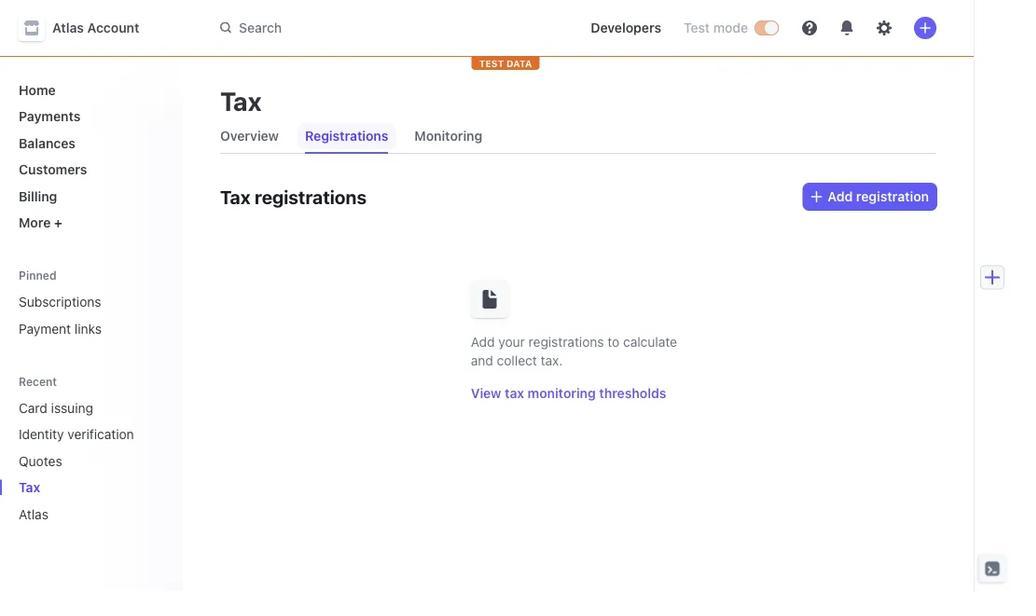 Task type: locate. For each thing, give the bounding box(es) containing it.
1 horizontal spatial add
[[828, 189, 854, 204]]

add up and
[[471, 335, 495, 350]]

overview
[[220, 128, 279, 144]]

1 vertical spatial add
[[471, 335, 495, 350]]

0 vertical spatial registrations
[[255, 186, 367, 208]]

view
[[471, 386, 502, 401]]

registrations down registrations link
[[255, 186, 367, 208]]

add left registration
[[828, 189, 854, 204]]

registrations up tax.
[[529, 335, 605, 350]]

0 horizontal spatial add
[[471, 335, 495, 350]]

billing
[[19, 189, 57, 204]]

developers link
[[584, 13, 669, 43]]

tax inside recent element
[[19, 480, 40, 496]]

tax
[[505, 386, 525, 401]]

1 horizontal spatial registrations
[[529, 335, 605, 350]]

tax link
[[11, 473, 142, 503]]

tax
[[220, 85, 262, 116], [220, 186, 251, 208], [19, 480, 40, 496]]

tax down the "quotes" at the bottom left
[[19, 480, 40, 496]]

subscriptions link
[[11, 287, 168, 317]]

add
[[828, 189, 854, 204], [471, 335, 495, 350]]

add registration
[[828, 189, 930, 204]]

atlas
[[52, 20, 84, 35], [19, 507, 49, 522]]

your
[[499, 335, 525, 350]]

pinned element
[[11, 287, 168, 344]]

tax up the overview
[[220, 85, 262, 116]]

test mode
[[684, 20, 749, 35]]

payments
[[19, 109, 81, 124]]

atlas down tax link
[[19, 507, 49, 522]]

tax down 'overview' link
[[220, 186, 251, 208]]

add inside button
[[828, 189, 854, 204]]

atlas link
[[11, 499, 142, 530]]

card issuing link
[[11, 393, 142, 423]]

0 horizontal spatial registrations
[[255, 186, 367, 208]]

search
[[239, 20, 282, 35]]

+
[[54, 215, 63, 231]]

1 vertical spatial registrations
[[529, 335, 605, 350]]

1 vertical spatial atlas
[[19, 507, 49, 522]]

add for add registration
[[828, 189, 854, 204]]

0 vertical spatial atlas
[[52, 20, 84, 35]]

tab list
[[213, 119, 937, 154]]

recent element
[[0, 393, 183, 530]]

atlas for atlas
[[19, 507, 49, 522]]

atlas inside the atlas link
[[19, 507, 49, 522]]

settings image
[[878, 21, 892, 35]]

atlas left account at the top of page
[[52, 20, 84, 35]]

0 vertical spatial tax
[[220, 85, 262, 116]]

atlas inside the atlas account 'button'
[[52, 20, 84, 35]]

add for add your registrations to calculate and collect tax.
[[471, 335, 495, 350]]

payment links
[[19, 321, 102, 337]]

registrations
[[255, 186, 367, 208], [529, 335, 605, 350]]

registrations
[[305, 128, 389, 144]]

test data
[[480, 58, 532, 69]]

add your registrations to calculate and collect tax.
[[471, 335, 678, 369]]

pinned navigation links element
[[11, 260, 172, 344]]

tax.
[[541, 353, 563, 369]]

0 vertical spatial add
[[828, 189, 854, 204]]

payments link
[[11, 101, 168, 132]]

2 vertical spatial tax
[[19, 480, 40, 496]]

1 horizontal spatial atlas
[[52, 20, 84, 35]]

0 horizontal spatial atlas
[[19, 507, 49, 522]]

tab list containing overview
[[213, 119, 937, 154]]

tax for tax link
[[19, 480, 40, 496]]

to
[[608, 335, 620, 350]]

subscriptions
[[19, 295, 101, 310]]

thresholds
[[600, 386, 667, 401]]

recent
[[19, 375, 57, 388]]

1 vertical spatial tax
[[220, 186, 251, 208]]

registration
[[857, 189, 930, 204]]

test
[[684, 20, 711, 35]]

add inside add your registrations to calculate and collect tax.
[[471, 335, 495, 350]]



Task type: describe. For each thing, give the bounding box(es) containing it.
registrations tab
[[298, 119, 396, 153]]

customers link
[[11, 155, 168, 185]]

identity
[[19, 427, 64, 443]]

test
[[480, 58, 504, 69]]

quotes
[[19, 454, 62, 469]]

balances link
[[11, 128, 168, 158]]

atlas for atlas account
[[52, 20, 84, 35]]

monitoring
[[528, 386, 596, 401]]

add registration button
[[804, 184, 937, 210]]

identity verification link
[[11, 420, 142, 450]]

issuing
[[51, 400, 93, 416]]

developers
[[591, 20, 662, 35]]

registrations link
[[298, 123, 396, 149]]

atlas account
[[52, 20, 139, 35]]

identity verification
[[19, 427, 134, 443]]

customers
[[19, 162, 87, 177]]

tax registrations
[[220, 186, 367, 208]]

card issuing
[[19, 400, 93, 416]]

more
[[19, 215, 51, 231]]

overview link
[[213, 123, 287, 149]]

help image
[[803, 21, 818, 35]]

recent navigation links element
[[0, 366, 183, 530]]

core navigation links element
[[11, 75, 168, 238]]

balances
[[19, 135, 76, 151]]

registrations inside add your registrations to calculate and collect tax.
[[529, 335, 605, 350]]

monitoring
[[415, 128, 483, 144]]

and
[[471, 353, 494, 369]]

home
[[19, 82, 56, 98]]

card
[[19, 400, 47, 416]]

view tax monitoring thresholds
[[471, 386, 667, 401]]

Search text field
[[209, 11, 561, 45]]

data
[[507, 58, 532, 69]]

more +
[[19, 215, 63, 231]]

collect
[[497, 353, 538, 369]]

account
[[87, 20, 139, 35]]

calculate
[[624, 335, 678, 350]]

links
[[75, 321, 102, 337]]

mode
[[714, 20, 749, 35]]

payment
[[19, 321, 71, 337]]

billing link
[[11, 181, 168, 211]]

quotes link
[[11, 446, 142, 477]]

monitoring link
[[407, 123, 490, 149]]

atlas account button
[[19, 15, 158, 41]]

payment links link
[[11, 314, 168, 344]]

verification
[[68, 427, 134, 443]]

home link
[[11, 75, 168, 105]]

view tax monitoring thresholds link
[[471, 386, 667, 401]]

tax for tax registrations
[[220, 186, 251, 208]]

pinned
[[19, 269, 57, 282]]

Search search field
[[209, 11, 561, 45]]



Task type: vqa. For each thing, say whether or not it's contained in the screenshot.
the Identity verification link
yes



